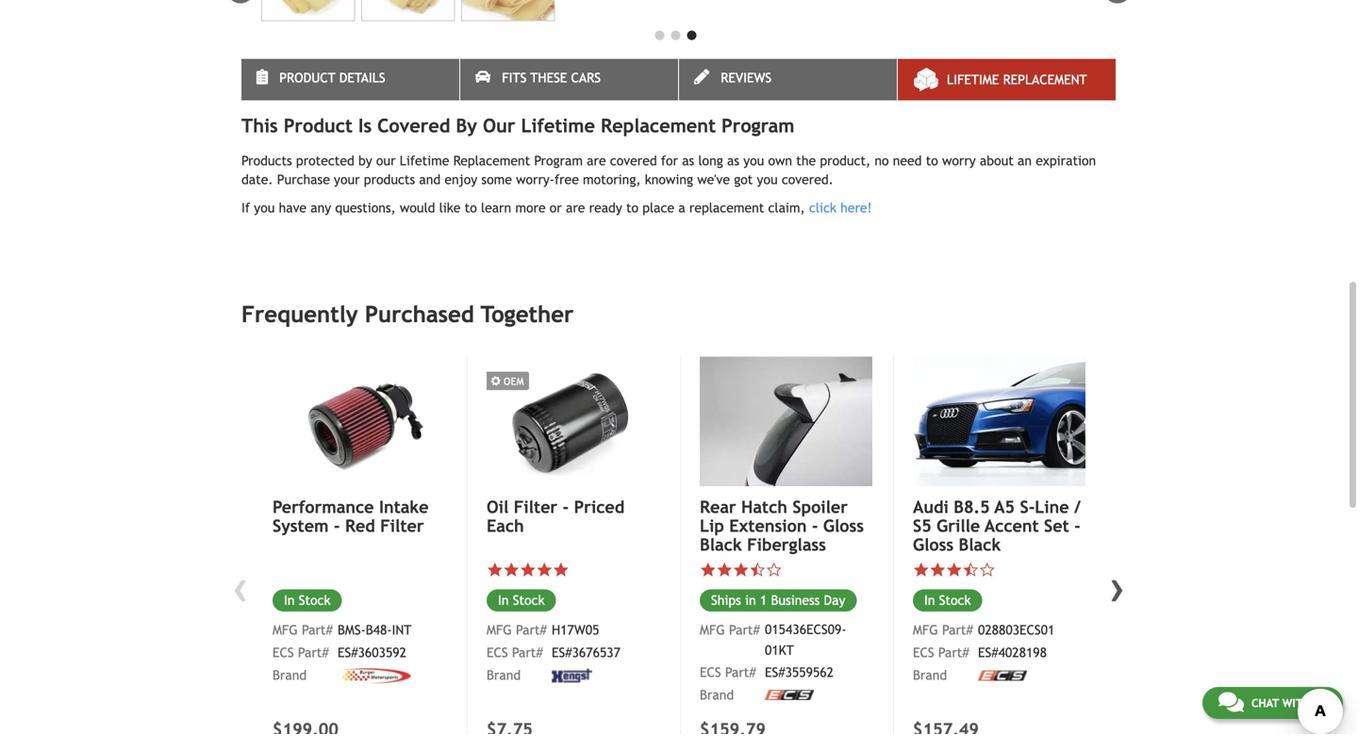 Task type: describe. For each thing, give the bounding box(es) containing it.
stock for oil filter - priced each
[[513, 593, 545, 608]]

protected
[[296, 153, 354, 168]]

covered
[[610, 153, 657, 168]]

028803ecs01
[[978, 623, 1055, 638]]

ready
[[589, 200, 622, 215]]

hengst image
[[552, 669, 592, 683]]

2 star image from the left
[[520, 562, 536, 579]]

product details
[[279, 70, 385, 85]]

mfg part# 015436ecs09- 01kt ecs part# es#3559562 brand
[[700, 622, 847, 703]]

empty star image
[[979, 562, 996, 579]]

1
[[760, 593, 767, 608]]

1 vertical spatial lifetime
[[521, 114, 595, 137]]

01kt
[[765, 643, 794, 659]]

oil filter - priced each
[[487, 498, 625, 536]]

lifetime inside products protected by our lifetime replacement program are covered for as long as you own the product, no need to worry about an expiration date. purchase your products and enjoy some worry-free motoring, knowing we've got you covered.
[[400, 153, 449, 168]]

1 es#4000974 - 029327sch01a - microfiber cloth 3 pk - professional quality micro fiber cloth - schwaben - audi bmw volkswagen mercedes benz mini porsche image from the left
[[261, 0, 355, 21]]

5 star image from the left
[[733, 562, 749, 579]]

filter inside performance intake system - red filter
[[380, 516, 424, 536]]

line
[[1035, 498, 1069, 518]]

mfg for audi b8.5 a5 s-line / s5 grille accent set - gloss black
[[913, 623, 938, 638]]

worry-
[[516, 172, 555, 187]]

chat
[[1252, 697, 1279, 710]]

3 es#4000974 - 029327sch01a - microfiber cloth 3 pk - professional quality micro fiber cloth - schwaben - audi bmw volkswagen mercedes benz mini porsche image from the left
[[461, 0, 555, 21]]

worry
[[942, 153, 976, 168]]

by
[[456, 114, 477, 137]]

half star image
[[963, 562, 979, 579]]

1 star image from the left
[[503, 562, 520, 579]]

part# left h17w05
[[516, 623, 547, 638]]

fiberglass
[[747, 535, 826, 555]]

mfg for oil filter - priced each
[[487, 623, 512, 638]]

1 horizontal spatial to
[[626, 200, 639, 215]]

an
[[1018, 153, 1032, 168]]

to inside products protected by our lifetime replacement program are covered for as long as you own the product, no need to worry about an expiration date. purchase your products and enjoy some worry-free motoring, knowing we've got you covered.
[[926, 153, 938, 168]]

no
[[875, 153, 889, 168]]

mfg part# bms-b48-int ecs part# es#3603592 brand
[[273, 623, 412, 683]]

1 stock from the left
[[299, 593, 331, 608]]

2 horizontal spatial replacement
[[1003, 72, 1087, 87]]

- inside performance intake system - red filter
[[334, 516, 340, 536]]

0 vertical spatial you
[[743, 153, 764, 168]]

ecs image for fiberglass
[[765, 691, 814, 701]]

place
[[643, 200, 675, 215]]

hatch
[[741, 498, 788, 518]]

performance intake system - red filter link
[[273, 498, 446, 536]]

click
[[809, 200, 837, 215]]

fits these cars
[[502, 70, 601, 85]]

rear
[[700, 498, 736, 518]]

purchased
[[365, 301, 474, 328]]

lifetime replacement link
[[898, 59, 1116, 100]]

s5
[[913, 516, 932, 536]]

brand inside mfg part# bms-b48-int ecs part# es#3603592 brand
[[273, 668, 307, 683]]

priced
[[574, 498, 625, 518]]

part# left es#3603592
[[298, 646, 329, 661]]

ecs inside mfg part# h17w05 ecs part# es#3676537 brand
[[487, 646, 508, 661]]

7 star image from the left
[[946, 562, 963, 579]]

1 in from the left
[[284, 593, 295, 608]]

bms-
[[338, 623, 366, 638]]

product,
[[820, 153, 871, 168]]

filter inside oil filter - priced each
[[514, 498, 558, 518]]

0 vertical spatial product
[[279, 70, 335, 85]]

3 star image from the left
[[700, 562, 716, 579]]

frequently
[[241, 301, 358, 328]]

we've
[[697, 172, 730, 187]]

chat with us
[[1252, 697, 1327, 710]]

program inside products protected by our lifetime replacement program are covered for as long as you own the product, no need to worry about an expiration date. purchase your products and enjoy some worry-free motoring, knowing we've got you covered.
[[534, 153, 583, 168]]

› link
[[1104, 562, 1132, 613]]

int
[[392, 623, 412, 638]]

any
[[311, 200, 331, 215]]

brand inside mfg part# h17w05 ecs part# es#3676537 brand
[[487, 668, 521, 683]]

covered.
[[782, 172, 834, 187]]

would
[[400, 200, 435, 215]]

in stock for oil filter - priced each
[[498, 593, 545, 608]]

are inside products protected by our lifetime replacement program are covered for as long as you own the product, no need to worry about an expiration date. purchase your products and enjoy some worry-free motoring, knowing we've got you covered.
[[587, 153, 606, 168]]

if
[[241, 200, 250, 215]]

ships in 1 business day
[[711, 593, 846, 608]]

and
[[419, 172, 441, 187]]

performance
[[273, 498, 374, 518]]

about
[[980, 153, 1014, 168]]

or
[[550, 200, 562, 215]]

ecs inside mfg part# 028803ecs01 ecs part# es#4028198 brand
[[913, 646, 934, 661]]

audi b8.5 a5 s-line / s5 grille accent set - gloss black link
[[913, 498, 1086, 555]]

this product is covered by our lifetime replacement program
[[241, 114, 795, 137]]

questions,
[[335, 200, 396, 215]]

long
[[698, 153, 723, 168]]

products
[[241, 153, 292, 168]]

each
[[487, 516, 524, 536]]

spoiler
[[793, 498, 848, 518]]

own
[[768, 153, 792, 168]]

4 star image from the left
[[913, 562, 930, 579]]

oil
[[487, 498, 509, 518]]

gloss inside rear hatch spoiler lip extension - gloss black fiberglass
[[823, 516, 864, 536]]

2 es#4000974 - 029327sch01a - microfiber cloth 3 pk - professional quality micro fiber cloth - schwaben - audi bmw volkswagen mercedes benz mini porsche image from the left
[[361, 0, 455, 21]]

part# left the es#3676537
[[512, 646, 543, 661]]

covered
[[377, 114, 450, 137]]

empty star image
[[766, 562, 782, 579]]

es#3559562
[[765, 665, 834, 680]]

replacement
[[689, 200, 764, 215]]

in for oil filter - priced each
[[498, 593, 509, 608]]

intake
[[379, 498, 429, 518]]

date.
[[241, 172, 273, 187]]

reviews
[[721, 70, 772, 85]]

need
[[893, 153, 922, 168]]

2 as from the left
[[727, 153, 740, 168]]

es#3676537
[[552, 646, 621, 661]]

your
[[334, 172, 360, 187]]

like
[[439, 200, 461, 215]]

part# left "028803ecs01"
[[942, 623, 973, 638]]

mfg part# 028803ecs01 ecs part# es#4028198 brand
[[913, 623, 1055, 683]]



Task type: locate. For each thing, give the bounding box(es) containing it.
1 vertical spatial you
[[757, 172, 778, 187]]

rear hatch spoiler lip extension - gloss black fiberglass image
[[700, 357, 873, 487]]

these
[[531, 70, 567, 85]]

product up protected
[[284, 114, 353, 137]]

star image down s5
[[913, 562, 930, 579]]

- left red
[[334, 516, 340, 536]]

es#4000974 - 029327sch01a - microfiber cloth 3 pk - professional quality micro fiber cloth - schwaben - audi bmw volkswagen mercedes benz mini porsche image up fits
[[461, 0, 555, 21]]

grille
[[937, 516, 980, 536]]

expiration
[[1036, 153, 1096, 168]]

0 horizontal spatial in
[[284, 593, 295, 608]]

1 horizontal spatial are
[[587, 153, 606, 168]]

rear hatch spoiler lip extension - gloss black fiberglass link
[[700, 498, 873, 555]]

3 in from the left
[[924, 593, 935, 608]]

star image up ships
[[700, 562, 716, 579]]

audi b8.5 a5 s-line / s5 grille accent set - gloss black image
[[913, 357, 1086, 487]]

are right or
[[566, 200, 585, 215]]

knowing
[[645, 172, 693, 187]]

ecs inside mfg part# 015436ecs09- 01kt ecs part# es#3559562 brand
[[700, 665, 721, 680]]

3 star image from the left
[[536, 562, 553, 579]]

- inside oil filter - priced each
[[563, 498, 569, 518]]

0 horizontal spatial gloss
[[823, 516, 864, 536]]

-
[[563, 498, 569, 518], [334, 516, 340, 536], [812, 516, 818, 536], [1075, 516, 1081, 536]]

learn
[[481, 200, 511, 215]]

lifetime down 'fits these cars' link
[[521, 114, 595, 137]]

2 in from the left
[[498, 593, 509, 608]]

lip
[[700, 516, 724, 536]]

0 horizontal spatial filter
[[380, 516, 424, 536]]

ecs image down es#4028198 on the bottom of the page
[[978, 671, 1027, 681]]

es#4000974 - 029327sch01a - microfiber cloth 3 pk - professional quality micro fiber cloth - schwaben - audi bmw volkswagen mercedes benz mini porsche image up product details
[[261, 0, 355, 21]]

mfg left "028803ecs01"
[[913, 623, 938, 638]]

0 vertical spatial lifetime
[[947, 72, 999, 87]]

ecs inside mfg part# bms-b48-int ecs part# es#3603592 brand
[[273, 646, 294, 661]]

2 vertical spatial lifetime
[[400, 153, 449, 168]]

in
[[284, 593, 295, 608], [498, 593, 509, 608], [924, 593, 935, 608]]

product
[[279, 70, 335, 85], [284, 114, 353, 137]]

comments image
[[1219, 691, 1244, 714]]

a5
[[995, 498, 1015, 518]]

products
[[364, 172, 415, 187]]

as right for at top
[[682, 153, 694, 168]]

business
[[771, 593, 820, 608]]

is
[[358, 114, 372, 137]]

accent
[[985, 516, 1039, 536]]

purchase
[[277, 172, 330, 187]]

ecs image
[[978, 671, 1027, 681], [765, 691, 814, 701]]

part# down in
[[729, 623, 760, 638]]

are
[[587, 153, 606, 168], [566, 200, 585, 215]]

1 horizontal spatial stock
[[513, 593, 545, 608]]

2 vertical spatial replacement
[[453, 153, 530, 168]]

product details link
[[241, 59, 459, 100]]

audi
[[913, 498, 949, 518]]

frequently purchased together
[[241, 301, 574, 328]]

for
[[661, 153, 678, 168]]

details
[[339, 70, 385, 85]]

stock for audi b8.5 a5 s-line / s5 grille accent set - gloss black
[[939, 593, 971, 608]]

0 vertical spatial are
[[587, 153, 606, 168]]

ecs down ships
[[700, 665, 721, 680]]

stock up mfg part# bms-b48-int ecs part# es#3603592 brand on the left bottom
[[299, 593, 331, 608]]

in stock up mfg part# bms-b48-int ecs part# es#3603592 brand on the left bottom
[[284, 593, 331, 608]]

2 horizontal spatial lifetime
[[947, 72, 999, 87]]

2 horizontal spatial in
[[924, 593, 935, 608]]

0 horizontal spatial es#4000974 - 029327sch01a - microfiber cloth 3 pk - professional quality micro fiber cloth - schwaben - audi bmw volkswagen mercedes benz mini porsche image
[[261, 0, 355, 21]]

in stock for audi b8.5 a5 s-line / s5 grille accent set - gloss black
[[924, 593, 971, 608]]

0 horizontal spatial stock
[[299, 593, 331, 608]]

by
[[358, 153, 372, 168]]

free
[[555, 172, 579, 187]]

3 in stock from the left
[[924, 593, 971, 608]]

black inside rear hatch spoiler lip extension - gloss black fiberglass
[[700, 535, 742, 555]]

in up mfg part# h17w05 ecs part# es#3676537 brand
[[498, 593, 509, 608]]

0 vertical spatial replacement
[[1003, 72, 1087, 87]]

2 horizontal spatial es#4000974 - 029327sch01a - microfiber cloth 3 pk - professional quality micro fiber cloth - schwaben - audi bmw volkswagen mercedes benz mini porsche image
[[461, 0, 555, 21]]

mfg inside mfg part# bms-b48-int ecs part# es#3603592 brand
[[273, 623, 298, 638]]

stock down half star image
[[939, 593, 971, 608]]

1 horizontal spatial program
[[722, 114, 795, 137]]

ships
[[711, 593, 741, 608]]

es#4000974 - 029327sch01a - microfiber cloth 3 pk - professional quality micro fiber cloth - schwaben - audi bmw volkswagen mercedes benz mini porsche image
[[261, 0, 355, 21], [361, 0, 455, 21], [461, 0, 555, 21]]

star image
[[487, 562, 503, 579], [520, 562, 536, 579], [536, 562, 553, 579], [716, 562, 733, 579], [733, 562, 749, 579], [930, 562, 946, 579], [946, 562, 963, 579]]

4 mfg from the left
[[913, 623, 938, 638]]

got
[[734, 172, 753, 187]]

1 black from the left
[[700, 535, 742, 555]]

in for audi b8.5 a5 s-line / s5 grille accent set - gloss black
[[924, 593, 935, 608]]

lifetime up worry
[[947, 72, 999, 87]]

black up empty star image
[[959, 535, 1001, 555]]

3 mfg from the left
[[700, 623, 725, 638]]

filter right oil
[[514, 498, 558, 518]]

0 horizontal spatial to
[[465, 200, 477, 215]]

1 horizontal spatial ecs image
[[978, 671, 1027, 681]]

as up got
[[727, 153, 740, 168]]

half star image
[[749, 562, 766, 579]]

system
[[273, 516, 329, 536]]

have
[[279, 200, 307, 215]]

replacement up 'some'
[[453, 153, 530, 168]]

in stock up mfg part# h17w05 ecs part# es#3676537 brand
[[498, 593, 545, 608]]

in stock down half star image
[[924, 593, 971, 608]]

gloss
[[823, 516, 864, 536], [913, 535, 954, 555]]

are up motoring,
[[587, 153, 606, 168]]

audi b8.5 a5 s-line / s5 grille accent set - gloss black
[[913, 498, 1081, 555]]

s-
[[1020, 498, 1035, 518]]

mfg for rear hatch spoiler lip extension - gloss black fiberglass
[[700, 623, 725, 638]]

program up "free" on the left of page
[[534, 153, 583, 168]]

chat with us link
[[1203, 688, 1343, 720]]

0 horizontal spatial as
[[682, 153, 694, 168]]

fits
[[502, 70, 527, 85]]

enjoy
[[445, 172, 477, 187]]

1 mfg from the left
[[273, 623, 298, 638]]

2 stock from the left
[[513, 593, 545, 608]]

1 horizontal spatial in stock
[[498, 593, 545, 608]]

part# left es#3559562
[[725, 665, 756, 680]]

star image
[[503, 562, 520, 579], [553, 562, 569, 579], [700, 562, 716, 579], [913, 562, 930, 579]]

gloss down audi
[[913, 535, 954, 555]]

mfg
[[273, 623, 298, 638], [487, 623, 512, 638], [700, 623, 725, 638], [913, 623, 938, 638]]

0 horizontal spatial program
[[534, 153, 583, 168]]

performance intake system - red filter
[[273, 498, 429, 536]]

stock up mfg part# h17w05 ecs part# es#3676537 brand
[[513, 593, 545, 608]]

fits these cars link
[[460, 59, 678, 100]]

brand inside mfg part# 028803ecs01 ecs part# es#4028198 brand
[[913, 668, 947, 683]]

1 star image from the left
[[487, 562, 503, 579]]

es#4000974 - 029327sch01a - microfiber cloth 3 pk - professional quality micro fiber cloth - schwaben - audi bmw volkswagen mercedes benz mini porsche image up details
[[361, 0, 455, 21]]

in down s5
[[924, 593, 935, 608]]

you up got
[[743, 153, 764, 168]]

2 horizontal spatial to
[[926, 153, 938, 168]]

ecs left the es#3676537
[[487, 646, 508, 661]]

you
[[743, 153, 764, 168], [757, 172, 778, 187], [254, 200, 275, 215]]

filter right red
[[380, 516, 424, 536]]

our
[[483, 114, 515, 137]]

gloss inside audi b8.5 a5 s-line / s5 grille accent set - gloss black
[[913, 535, 954, 555]]

you down own
[[757, 172, 778, 187]]

a
[[679, 200, 685, 215]]

1 horizontal spatial es#4000974 - 029327sch01a - microfiber cloth 3 pk - professional quality micro fiber cloth - schwaben - audi bmw volkswagen mercedes benz mini porsche image
[[361, 0, 455, 21]]

in up mfg part# bms-b48-int ecs part# es#3603592 brand on the left bottom
[[284, 593, 295, 608]]

replacement up for at top
[[601, 114, 716, 137]]

program up own
[[722, 114, 795, 137]]

- right extension
[[812, 516, 818, 536]]

star image down 'each'
[[503, 562, 520, 579]]

0 horizontal spatial ecs image
[[765, 691, 814, 701]]

- inside audi b8.5 a5 s-line / s5 grille accent set - gloss black
[[1075, 516, 1081, 536]]

2 horizontal spatial in stock
[[924, 593, 971, 608]]

cars
[[571, 70, 601, 85]]

lifetime up and
[[400, 153, 449, 168]]

2 horizontal spatial stock
[[939, 593, 971, 608]]

performance intake system - red filter image
[[273, 357, 446, 487]]

es#4028198
[[978, 646, 1047, 661]]

6 star image from the left
[[930, 562, 946, 579]]

product left details
[[279, 70, 335, 85]]

some
[[481, 172, 512, 187]]

you right if
[[254, 200, 275, 215]]

oil filter - priced each image
[[487, 357, 659, 487]]

part# left es#4028198 on the bottom of the page
[[938, 646, 969, 661]]

b8.5
[[954, 498, 990, 518]]

0 horizontal spatial are
[[566, 200, 585, 215]]

1 horizontal spatial black
[[959, 535, 1001, 555]]

mfg inside mfg part# h17w05 ecs part# es#3676537 brand
[[487, 623, 512, 638]]

- inside rear hatch spoiler lip extension - gloss black fiberglass
[[812, 516, 818, 536]]

as
[[682, 153, 694, 168], [727, 153, 740, 168]]

to
[[926, 153, 938, 168], [465, 200, 477, 215], [626, 200, 639, 215]]

mfg down ships
[[700, 623, 725, 638]]

extension
[[729, 516, 807, 536]]

0 horizontal spatial replacement
[[453, 153, 530, 168]]

015436ecs09-
[[765, 622, 847, 637]]

mfg left h17w05
[[487, 623, 512, 638]]

reviews link
[[679, 59, 897, 100]]

replacement
[[1003, 72, 1087, 87], [601, 114, 716, 137], [453, 153, 530, 168]]

click here! link
[[809, 200, 872, 215]]

more
[[515, 200, 546, 215]]

2 in stock from the left
[[498, 593, 545, 608]]

black inside audi b8.5 a5 s-line / s5 grille accent set - gloss black
[[959, 535, 1001, 555]]

our
[[376, 153, 396, 168]]

black down rear
[[700, 535, 742, 555]]

burger motorsports image
[[338, 667, 413, 686]]

1 vertical spatial program
[[534, 153, 583, 168]]

ecs image down es#3559562
[[765, 691, 814, 701]]

1 horizontal spatial as
[[727, 153, 740, 168]]

1 horizontal spatial replacement
[[601, 114, 716, 137]]

mfg part# h17w05 ecs part# es#3676537 brand
[[487, 623, 621, 683]]

products protected by our lifetime replacement program are covered for as long as you own the product, no need to worry about an expiration date. purchase your products and enjoy some worry-free motoring, knowing we've got you covered.
[[241, 153, 1096, 187]]

1 vertical spatial replacement
[[601, 114, 716, 137]]

with
[[1282, 697, 1310, 710]]

1 horizontal spatial in
[[498, 593, 509, 608]]

gloss up day
[[823, 516, 864, 536]]

to right need
[[926, 153, 938, 168]]

1 vertical spatial are
[[566, 200, 585, 215]]

- left priced
[[563, 498, 569, 518]]

mfg inside mfg part# 015436ecs09- 01kt ecs part# es#3559562 brand
[[700, 623, 725, 638]]

replacement up the an
[[1003, 72, 1087, 87]]

1 vertical spatial ecs image
[[765, 691, 814, 701]]

to left place on the left top
[[626, 200, 639, 215]]

1 horizontal spatial gloss
[[913, 535, 954, 555]]

brand inside mfg part# 015436ecs09- 01kt ecs part# es#3559562 brand
[[700, 688, 734, 703]]

1 horizontal spatial lifetime
[[521, 114, 595, 137]]

mfg inside mfg part# 028803ecs01 ecs part# es#4028198 brand
[[913, 623, 938, 638]]

rear hatch spoiler lip extension - gloss black fiberglass
[[700, 498, 864, 555]]

0 vertical spatial program
[[722, 114, 795, 137]]

0 horizontal spatial black
[[700, 535, 742, 555]]

ecs left es#3603592
[[273, 646, 294, 661]]

if you have any questions, would like to learn more or are ready to place a replacement claim, click here!
[[241, 200, 872, 215]]

›
[[1110, 562, 1125, 613]]

mfg left bms- at the left bottom of page
[[273, 623, 298, 638]]

ecs left es#4028198 on the bottom of the page
[[913, 646, 934, 661]]

2 black from the left
[[959, 535, 1001, 555]]

us
[[1314, 697, 1327, 710]]

1 in stock from the left
[[284, 593, 331, 608]]

h17w05
[[552, 623, 599, 638]]

2 mfg from the left
[[487, 623, 512, 638]]

4 star image from the left
[[716, 562, 733, 579]]

lifetime replacement
[[947, 72, 1087, 87]]

ecs image for accent
[[978, 671, 1027, 681]]

to right like
[[465, 200, 477, 215]]

1 horizontal spatial filter
[[514, 498, 558, 518]]

in
[[745, 593, 756, 608]]

b48-
[[366, 623, 392, 638]]

filter
[[514, 498, 558, 518], [380, 516, 424, 536]]

set
[[1044, 516, 1069, 536]]

star image down oil filter - priced each
[[553, 562, 569, 579]]

part# left bms- at the left bottom of page
[[302, 623, 333, 638]]

2 star image from the left
[[553, 562, 569, 579]]

1 vertical spatial product
[[284, 114, 353, 137]]

replacement inside products protected by our lifetime replacement program are covered for as long as you own the product, no need to worry about an expiration date. purchase your products and enjoy some worry-free motoring, knowing we've got you covered.
[[453, 153, 530, 168]]

the
[[796, 153, 816, 168]]

0 horizontal spatial in stock
[[284, 593, 331, 608]]

- right set in the right bottom of the page
[[1075, 516, 1081, 536]]

here!
[[841, 200, 872, 215]]

2 vertical spatial you
[[254, 200, 275, 215]]

0 vertical spatial ecs image
[[978, 671, 1027, 681]]

1 as from the left
[[682, 153, 694, 168]]

3 stock from the left
[[939, 593, 971, 608]]

0 horizontal spatial lifetime
[[400, 153, 449, 168]]

together
[[481, 301, 574, 328]]



Task type: vqa. For each thing, say whether or not it's contained in the screenshot.
question circle 'image'
no



